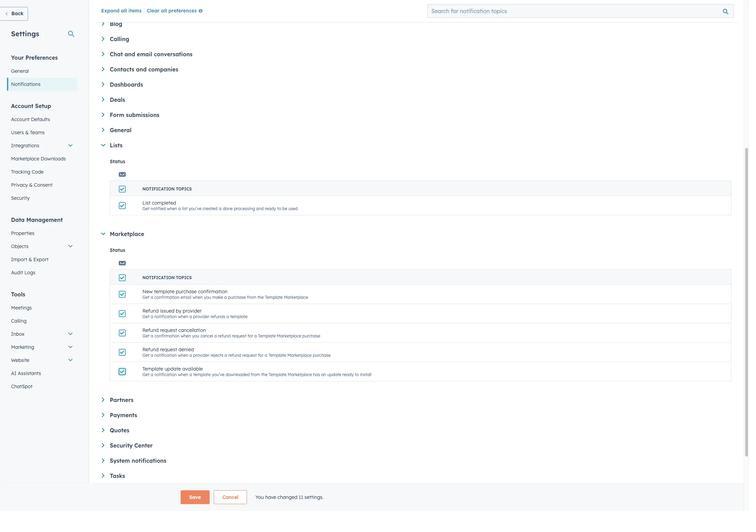 Task type: locate. For each thing, give the bounding box(es) containing it.
objects button
[[7, 240, 77, 253]]

ai assistants link
[[7, 367, 77, 380]]

2 topics from the top
[[176, 275, 192, 281]]

general down your
[[11, 68, 29, 74]]

calling up the chat at the top
[[110, 36, 129, 42]]

caret image inside marketplace dropdown button
[[101, 233, 105, 235]]

refund inside 'refund issued by provider get a notification when a provider refunds a template'
[[142, 308, 159, 314]]

caret image inside deals dropdown button
[[102, 97, 104, 102]]

template inside 'refund issued by provider get a notification when a provider refunds a template'
[[230, 314, 248, 320]]

from right make
[[247, 295, 256, 300]]

purchase
[[176, 289, 197, 295], [228, 295, 246, 300], [302, 334, 320, 339], [313, 353, 331, 358]]

cancellation
[[179, 327, 206, 334]]

1 vertical spatial to
[[355, 372, 359, 378]]

notification topics for marketplace
[[142, 275, 192, 281]]

refund for refund request denied
[[142, 347, 159, 353]]

you've down rejects
[[212, 372, 225, 378]]

5 get from the top
[[142, 353, 150, 358]]

caret image inside payments dropdown button
[[102, 413, 104, 418]]

status for marketplace
[[110, 247, 125, 254]]

0 horizontal spatial general
[[11, 68, 29, 74]]

1 horizontal spatial general
[[110, 127, 132, 134]]

items
[[128, 8, 142, 14]]

caret image for quotes
[[102, 428, 104, 433]]

1 vertical spatial refund
[[142, 327, 159, 334]]

get inside refund request denied get a notification when a provider rejects a refund request for a template marketplace purchase
[[142, 353, 150, 358]]

notification inside refund request denied get a notification when a provider rejects a refund request for a template marketplace purchase
[[154, 353, 177, 358]]

when up cancellation
[[178, 314, 188, 320]]

caret image inside system notifications dropdown button
[[102, 459, 104, 463]]

security link
[[7, 192, 77, 205]]

1 horizontal spatial ready
[[343, 372, 354, 378]]

teams
[[30, 130, 45, 136]]

refund for refund request cancellation
[[142, 327, 159, 334]]

1 vertical spatial status
[[110, 247, 125, 254]]

you left make
[[204, 295, 211, 300]]

& right privacy in the left top of the page
[[29, 182, 33, 188]]

and right the chat at the top
[[125, 51, 135, 58]]

security for security
[[11, 195, 30, 201]]

settings.
[[305, 495, 324, 501]]

0 horizontal spatial you
[[192, 334, 199, 339]]

2 vertical spatial and
[[256, 206, 264, 211]]

when inside 'refund issued by provider get a notification when a provider refunds a template'
[[178, 314, 188, 320]]

0 horizontal spatial all
[[121, 8, 127, 14]]

0 vertical spatial you've
[[189, 206, 201, 211]]

0 vertical spatial and
[[125, 51, 135, 58]]

4 get from the top
[[142, 334, 150, 339]]

and down chat and email conversations
[[136, 66, 147, 73]]

0 vertical spatial to
[[277, 206, 281, 211]]

1 notification from the top
[[154, 314, 177, 320]]

quotes
[[110, 427, 129, 434]]

provider left rejects
[[193, 353, 209, 358]]

1 vertical spatial template
[[230, 314, 248, 320]]

caret image inside lists dropdown button
[[101, 144, 105, 147]]

0 vertical spatial template
[[154, 289, 174, 295]]

caret image for calling
[[102, 37, 104, 41]]

confirmation up "issued"
[[154, 295, 180, 300]]

confirmation inside refund request cancellation get a confirmation when you cancel a refund request for a template marketplace purchase
[[154, 334, 180, 339]]

you inside new template purchase confirmation get a confirmation email when you make a purchase from the template marketplace
[[204, 295, 211, 300]]

you inside refund request cancellation get a confirmation when you cancel a refund request for a template marketplace purchase
[[192, 334, 199, 339]]

an
[[321, 372, 326, 378]]

you've right list
[[189, 206, 201, 211]]

ready left be
[[265, 206, 276, 211]]

0 horizontal spatial email
[[137, 51, 152, 58]]

confirmation up 'denied'
[[154, 334, 180, 339]]

for up refund request denied get a notification when a provider rejects a refund request for a template marketplace purchase
[[248, 334, 253, 339]]

status
[[110, 159, 125, 165], [110, 247, 125, 254]]

1 horizontal spatial calling
[[110, 36, 129, 42]]

account up 'users'
[[11, 116, 30, 123]]

0 horizontal spatial security
[[11, 195, 30, 201]]

0 horizontal spatial ready
[[265, 206, 276, 211]]

and right the processing
[[256, 206, 264, 211]]

when inside template update available get a notification when a template you've downloaded from the template marketplace has an update ready to install
[[178, 372, 188, 378]]

security up system
[[110, 443, 133, 449]]

& inside import & export "link"
[[29, 257, 32, 263]]

1 vertical spatial refund
[[228, 353, 241, 358]]

clear all preferences
[[147, 8, 197, 14]]

get inside new template purchase confirmation get a confirmation email when you make a purchase from the template marketplace
[[142, 295, 150, 300]]

refund issued by provider get a notification when a provider refunds a template
[[142, 308, 248, 320]]

1 all from the left
[[121, 8, 127, 14]]

template inside refund request denied get a notification when a provider rejects a refund request for a template marketplace purchase
[[268, 353, 286, 358]]

1 status from the top
[[110, 159, 125, 165]]

ai assistants
[[11, 371, 41, 377]]

request
[[160, 327, 177, 334], [232, 334, 246, 339], [160, 347, 177, 353], [242, 353, 257, 358]]

2 vertical spatial template
[[193, 372, 211, 378]]

0 horizontal spatial and
[[125, 51, 135, 58]]

tools
[[11, 291, 25, 298]]

all for expand
[[121, 8, 127, 14]]

marketplace inside the account setup element
[[11, 156, 39, 162]]

0 vertical spatial you
[[204, 295, 211, 300]]

refund inside refund request denied get a notification when a provider rejects a refund request for a template marketplace purchase
[[228, 353, 241, 358]]

template update available get a notification when a template you've downloaded from the template marketplace has an update ready to install
[[142, 366, 371, 378]]

privacy & consent
[[11, 182, 53, 188]]

and for chat
[[125, 51, 135, 58]]

&
[[25, 130, 29, 136], [29, 182, 33, 188], [29, 257, 32, 263]]

users & teams
[[11, 130, 45, 136]]

1 vertical spatial and
[[136, 66, 147, 73]]

2 vertical spatial notification
[[154, 372, 177, 378]]

account for account defaults
[[11, 116, 30, 123]]

1 vertical spatial from
[[251, 372, 260, 378]]

payments
[[110, 412, 137, 419]]

0 vertical spatial topics
[[176, 187, 192, 192]]

you
[[204, 295, 211, 300], [192, 334, 199, 339]]

security inside the account setup element
[[11, 195, 30, 201]]

1 vertical spatial calling
[[11, 318, 27, 324]]

2 get from the top
[[142, 295, 150, 300]]

account for account setup
[[11, 103, 33, 110]]

and inside list completed get notified when a list you've created is done processing and ready to be used
[[256, 206, 264, 211]]

template up refund request cancellation get a confirmation when you cancel a refund request for a template marketplace purchase
[[230, 314, 248, 320]]

all right clear
[[161, 8, 167, 14]]

1 horizontal spatial security
[[110, 443, 133, 449]]

& left export
[[29, 257, 32, 263]]

refund right cancel
[[218, 334, 231, 339]]

caret image inside chat and email conversations dropdown button
[[102, 52, 104, 56]]

1 vertical spatial notification topics
[[142, 275, 192, 281]]

caret image inside calling dropdown button
[[102, 37, 104, 41]]

inbox button
[[7, 328, 77, 341]]

2 refund from the top
[[142, 327, 159, 334]]

topics for lists
[[176, 187, 192, 192]]

notification topics up completed
[[142, 187, 192, 192]]

changed
[[278, 495, 297, 501]]

a
[[178, 206, 181, 211], [151, 295, 153, 300], [224, 295, 227, 300], [151, 314, 153, 320], [189, 314, 192, 320], [226, 314, 229, 320], [151, 334, 153, 339], [214, 334, 217, 339], [254, 334, 257, 339], [151, 353, 153, 358], [189, 353, 192, 358], [225, 353, 227, 358], [265, 353, 267, 358], [151, 372, 153, 378], [189, 372, 192, 378]]

0 vertical spatial calling
[[110, 36, 129, 42]]

caret image left security center
[[102, 444, 104, 448]]

1 horizontal spatial to
[[355, 372, 359, 378]]

caret image left the deals
[[102, 97, 104, 102]]

1 refund from the top
[[142, 308, 159, 314]]

email inside new template purchase confirmation get a confirmation email when you make a purchase from the template marketplace
[[181, 295, 191, 300]]

2 all from the left
[[161, 8, 167, 14]]

0 vertical spatial for
[[248, 334, 253, 339]]

caret image inside general dropdown button
[[102, 128, 104, 132]]

0 vertical spatial refund
[[218, 334, 231, 339]]

1 notification from the top
[[142, 187, 175, 192]]

tasks button
[[102, 473, 732, 480]]

notification up completed
[[142, 187, 175, 192]]

notification for marketplace
[[142, 275, 175, 281]]

topics up the by
[[176, 275, 192, 281]]

blog
[[110, 20, 122, 27]]

your preferences element
[[7, 54, 77, 91]]

2 notification from the top
[[154, 353, 177, 358]]

0 vertical spatial ready
[[265, 206, 276, 211]]

caret image left system
[[102, 459, 104, 463]]

form
[[110, 112, 124, 118]]

2 status from the top
[[110, 247, 125, 254]]

caret image for chat and email conversations
[[102, 52, 104, 56]]

Search for notification topics search field
[[428, 4, 734, 18]]

marketplace inside template update available get a notification when a template you've downloaded from the template marketplace has an update ready to install
[[288, 372, 312, 378]]

is
[[219, 206, 222, 211]]

refund right rejects
[[228, 353, 241, 358]]

caret image inside blog dropdown button
[[102, 21, 104, 26]]

notification for update
[[154, 372, 177, 378]]

caret image for deals
[[102, 97, 104, 102]]

integrations button
[[7, 139, 77, 152]]

0 vertical spatial the
[[258, 295, 264, 300]]

0 horizontal spatial for
[[248, 334, 253, 339]]

notification
[[154, 314, 177, 320], [154, 353, 177, 358], [154, 372, 177, 378]]

when left list
[[167, 206, 177, 211]]

caret image for general
[[102, 128, 104, 132]]

caret image inside dashboards dropdown button
[[102, 82, 104, 87]]

0 vertical spatial from
[[247, 295, 256, 300]]

purchase inside refund request cancellation get a confirmation when you cancel a refund request for a template marketplace purchase
[[302, 334, 320, 339]]

0 vertical spatial general
[[11, 68, 29, 74]]

a inside list completed get notified when a list you've created is done processing and ready to be used
[[178, 206, 181, 211]]

1 notification topics from the top
[[142, 187, 192, 192]]

1 vertical spatial notification
[[142, 275, 175, 281]]

for
[[248, 334, 253, 339], [258, 353, 264, 358]]

2 horizontal spatial and
[[256, 206, 264, 211]]

caret image left tasks
[[102, 474, 104, 478]]

2 vertical spatial refund
[[142, 347, 159, 353]]

caret image inside the form submissions dropdown button
[[102, 113, 104, 117]]

system notifications
[[110, 458, 166, 465]]

marketing button
[[7, 341, 77, 354]]

you've inside list completed get notified when a list you've created is done processing and ready to be used
[[189, 206, 201, 211]]

1 vertical spatial ready
[[343, 372, 354, 378]]

ready left install
[[343, 372, 354, 378]]

0 vertical spatial notification
[[154, 314, 177, 320]]

notification for lists
[[142, 187, 175, 192]]

caret image for security center
[[102, 444, 104, 448]]

when down 'denied'
[[178, 372, 188, 378]]

caret image for tasks
[[102, 474, 104, 478]]

0 vertical spatial notification topics
[[142, 187, 192, 192]]

2 notification topics from the top
[[142, 275, 192, 281]]

created
[[203, 206, 218, 211]]

notification topics
[[142, 187, 192, 192], [142, 275, 192, 281]]

get inside 'refund issued by provider get a notification when a provider refunds a template'
[[142, 314, 150, 320]]

topics up list
[[176, 187, 192, 192]]

when up 'refund issued by provider get a notification when a provider refunds a template'
[[193, 295, 203, 300]]

0 vertical spatial status
[[110, 159, 125, 165]]

caret image left the dashboards
[[102, 82, 104, 87]]

1 topics from the top
[[176, 187, 192, 192]]

audit
[[11, 270, 23, 276]]

you left cancel
[[192, 334, 199, 339]]

1 vertical spatial email
[[181, 295, 191, 300]]

& for consent
[[29, 182, 33, 188]]

1 vertical spatial you've
[[212, 372, 225, 378]]

& inside users & teams link
[[25, 130, 29, 136]]

1 horizontal spatial and
[[136, 66, 147, 73]]

1 vertical spatial general
[[110, 127, 132, 134]]

caret image left lists
[[101, 144, 105, 147]]

0 vertical spatial refund
[[142, 308, 159, 314]]

1 vertical spatial notification
[[154, 353, 177, 358]]

1 horizontal spatial for
[[258, 353, 264, 358]]

inbox
[[11, 331, 24, 337]]

general
[[11, 68, 29, 74], [110, 127, 132, 134]]

2 account from the top
[[11, 116, 30, 123]]

0 vertical spatial notification
[[142, 187, 175, 192]]

caret image for system notifications
[[102, 459, 104, 463]]

for up template update available get a notification when a template you've downloaded from the template marketplace has an update ready to install
[[258, 353, 264, 358]]

notifications
[[132, 458, 166, 465]]

conversations
[[154, 51, 193, 58]]

clear all preferences button
[[147, 7, 205, 16]]

tracking code link
[[7, 165, 77, 179]]

1 horizontal spatial you've
[[212, 372, 225, 378]]

0 horizontal spatial template
[[154, 289, 174, 295]]

0 horizontal spatial calling
[[11, 318, 27, 324]]

0 vertical spatial account
[[11, 103, 33, 110]]

template inside template update available get a notification when a template you've downloaded from the template marketplace has an update ready to install
[[193, 372, 211, 378]]

1 horizontal spatial you
[[204, 295, 211, 300]]

account setup
[[11, 103, 51, 110]]

refund inside refund request cancellation get a confirmation when you cancel a refund request for a template marketplace purchase
[[142, 327, 159, 334]]

when inside refund request denied get a notification when a provider rejects a refund request for a template marketplace purchase
[[178, 353, 188, 358]]

3 get from the top
[[142, 314, 150, 320]]

1 vertical spatial account
[[11, 116, 30, 123]]

general down form
[[110, 127, 132, 134]]

notification up new
[[142, 275, 175, 281]]

1 horizontal spatial template
[[193, 372, 211, 378]]

the inside new template purchase confirmation get a confirmation email when you make a purchase from the template marketplace
[[258, 295, 264, 300]]

3 notification from the top
[[154, 372, 177, 378]]

& for export
[[29, 257, 32, 263]]

marketplace
[[11, 156, 39, 162], [110, 231, 144, 238], [284, 295, 308, 300], [277, 334, 301, 339], [287, 353, 312, 358], [288, 372, 312, 378]]

template right new
[[154, 289, 174, 295]]

from right downloaded
[[251, 372, 260, 378]]

notification inside template update available get a notification when a template you've downloaded from the template marketplace has an update ready to install
[[154, 372, 177, 378]]

1 get from the top
[[142, 206, 150, 211]]

template down rejects
[[193, 372, 211, 378]]

& inside privacy & consent link
[[29, 182, 33, 188]]

tasks
[[110, 473, 125, 480]]

2 notification from the top
[[142, 275, 175, 281]]

refund for refund issued by provider
[[142, 308, 159, 314]]

2 horizontal spatial template
[[230, 314, 248, 320]]

when inside new template purchase confirmation get a confirmation email when you make a purchase from the template marketplace
[[193, 295, 203, 300]]

account
[[11, 103, 33, 110], [11, 116, 30, 123]]

caret image
[[102, 21, 104, 26], [102, 37, 104, 41], [102, 52, 104, 56], [102, 113, 104, 117], [102, 128, 104, 132], [101, 233, 105, 235], [102, 398, 104, 402], [102, 413, 104, 418], [102, 428, 104, 433]]

update right an
[[327, 372, 341, 378]]

1 vertical spatial topics
[[176, 275, 192, 281]]

provider right the by
[[183, 308, 202, 314]]

downloads
[[41, 156, 66, 162]]

website
[[11, 358, 29, 364]]

1 horizontal spatial all
[[161, 8, 167, 14]]

partners button
[[102, 397, 732, 404]]

issued
[[160, 308, 175, 314]]

companies
[[148, 66, 178, 73]]

1 vertical spatial &
[[29, 182, 33, 188]]

security center button
[[102, 443, 732, 449]]

when up available
[[178, 353, 188, 358]]

email
[[137, 51, 152, 58], [181, 295, 191, 300]]

1 horizontal spatial email
[[181, 295, 191, 300]]

1 vertical spatial the
[[261, 372, 268, 378]]

all left "items"
[[121, 8, 127, 14]]

caret image left contacts
[[102, 67, 104, 71]]

your
[[11, 54, 24, 61]]

3 refund from the top
[[142, 347, 159, 353]]

processing
[[234, 206, 255, 211]]

marketplace inside new template purchase confirmation get a confirmation email when you make a purchase from the template marketplace
[[284, 295, 308, 300]]

caret image inside security center dropdown button
[[102, 444, 104, 448]]

quotes button
[[102, 427, 732, 434]]

11
[[299, 495, 303, 501]]

2 vertical spatial &
[[29, 257, 32, 263]]

list
[[142, 200, 151, 206]]

marketplace downloads link
[[7, 152, 77, 165]]

email up contacts and companies
[[137, 51, 152, 58]]

topics for marketplace
[[176, 275, 192, 281]]

purchase inside refund request denied get a notification when a provider rejects a refund request for a template marketplace purchase
[[313, 353, 331, 358]]

you've
[[189, 206, 201, 211], [212, 372, 225, 378]]

save button
[[181, 491, 210, 505]]

update left available
[[165, 366, 181, 372]]

get
[[142, 206, 150, 211], [142, 295, 150, 300], [142, 314, 150, 320], [142, 334, 150, 339], [142, 353, 150, 358], [142, 372, 150, 378]]

denied
[[179, 347, 194, 353]]

caret image for dashboards
[[102, 82, 104, 87]]

0 horizontal spatial to
[[277, 206, 281, 211]]

caret image inside partners dropdown button
[[102, 398, 104, 402]]

caret image for form submissions
[[102, 113, 104, 117]]

1 vertical spatial security
[[110, 443, 133, 449]]

notification topics up new
[[142, 275, 192, 281]]

template inside new template purchase confirmation get a confirmation email when you make a purchase from the template marketplace
[[154, 289, 174, 295]]

1 account from the top
[[11, 103, 33, 110]]

caret image inside tasks dropdown button
[[102, 474, 104, 478]]

contacts
[[110, 66, 134, 73]]

caret image inside quotes dropdown button
[[102, 428, 104, 433]]

refunds
[[211, 314, 225, 320]]

notification
[[142, 187, 175, 192], [142, 275, 175, 281]]

all inside button
[[161, 8, 167, 14]]

security down privacy in the left top of the page
[[11, 195, 30, 201]]

provider up cancellation
[[193, 314, 209, 320]]

refund inside refund request denied get a notification when a provider rejects a refund request for a template marketplace purchase
[[142, 347, 159, 353]]

0 vertical spatial &
[[25, 130, 29, 136]]

& right 'users'
[[25, 130, 29, 136]]

to left install
[[355, 372, 359, 378]]

1 vertical spatial you
[[192, 334, 199, 339]]

email up the by
[[181, 295, 191, 300]]

when up 'denied'
[[181, 334, 191, 339]]

you've inside template update available get a notification when a template you've downloaded from the template marketplace has an update ready to install
[[212, 372, 225, 378]]

account up account defaults
[[11, 103, 33, 110]]

when
[[167, 206, 177, 211], [193, 295, 203, 300], [178, 314, 188, 320], [181, 334, 191, 339], [178, 353, 188, 358], [178, 372, 188, 378]]

payments button
[[102, 412, 732, 419]]

calling up inbox
[[11, 318, 27, 324]]

caret image
[[102, 67, 104, 71], [102, 82, 104, 87], [102, 97, 104, 102], [101, 144, 105, 147], [102, 444, 104, 448], [102, 459, 104, 463], [102, 474, 104, 478]]

1 horizontal spatial update
[[327, 372, 341, 378]]

caret image inside contacts and companies dropdown button
[[102, 67, 104, 71]]

marketplace inside refund request denied get a notification when a provider rejects a refund request for a template marketplace purchase
[[287, 353, 312, 358]]

6 get from the top
[[142, 372, 150, 378]]

0 horizontal spatial you've
[[189, 206, 201, 211]]

data management element
[[7, 216, 77, 279]]

1 vertical spatial for
[[258, 353, 264, 358]]

data management
[[11, 217, 63, 224]]

to left be
[[277, 206, 281, 211]]

audit logs link
[[7, 266, 77, 279]]

0 vertical spatial security
[[11, 195, 30, 201]]

system notifications button
[[102, 458, 732, 465]]



Task type: vqa. For each thing, say whether or not it's contained in the screenshot.
-
no



Task type: describe. For each thing, give the bounding box(es) containing it.
template inside new template purchase confirmation get a confirmation email when you make a purchase from the template marketplace
[[265, 295, 283, 300]]

cancel
[[200, 334, 213, 339]]

tracking
[[11, 169, 30, 175]]

defaults
[[31, 116, 50, 123]]

back
[[11, 10, 23, 17]]

get inside refund request cancellation get a confirmation when you cancel a refund request for a template marketplace purchase
[[142, 334, 150, 339]]

general inside general link
[[11, 68, 29, 74]]

get inside list completed get notified when a list you've created is done processing and ready to be used
[[142, 206, 150, 211]]

lists button
[[101, 142, 732, 149]]

privacy
[[11, 182, 28, 188]]

account setup element
[[7, 102, 77, 205]]

status for lists
[[110, 159, 125, 165]]

security for security center
[[110, 443, 133, 449]]

preferences
[[168, 8, 197, 14]]

notification for request
[[154, 353, 177, 358]]

request up refund request denied get a notification when a provider rejects a refund request for a template marketplace purchase
[[232, 334, 246, 339]]

form submissions button
[[102, 112, 732, 118]]

blog button
[[102, 20, 732, 27]]

dashboards
[[110, 81, 143, 88]]

for inside refund request denied get a notification when a provider rejects a refund request for a template marketplace purchase
[[258, 353, 264, 358]]

export
[[33, 257, 49, 263]]

calling link
[[7, 315, 77, 328]]

to inside list completed get notified when a list you've created is done processing and ready to be used
[[277, 206, 281, 211]]

contacts and companies
[[110, 66, 178, 73]]

cancel
[[222, 495, 238, 501]]

list
[[182, 206, 188, 211]]

notification topics for lists
[[142, 187, 192, 192]]

properties link
[[7, 227, 77, 240]]

marketplace inside refund request cancellation get a confirmation when you cancel a refund request for a template marketplace purchase
[[277, 334, 301, 339]]

chatspot link
[[7, 380, 77, 393]]

notified
[[151, 206, 166, 211]]

the inside template update available get a notification when a template you've downloaded from the template marketplace has an update ready to install
[[261, 372, 268, 378]]

import & export link
[[7, 253, 77, 266]]

clear
[[147, 8, 160, 14]]

from inside template update available get a notification when a template you've downloaded from the template marketplace has an update ready to install
[[251, 372, 260, 378]]

from inside new template purchase confirmation get a confirmation email when you make a purchase from the template marketplace
[[247, 295, 256, 300]]

make
[[212, 295, 223, 300]]

users & teams link
[[7, 126, 77, 139]]

caret image for contacts and companies
[[102, 67, 104, 71]]

users
[[11, 130, 24, 136]]

save
[[189, 495, 201, 501]]

settings
[[11, 29, 39, 38]]

0 vertical spatial email
[[137, 51, 152, 58]]

integrations
[[11, 143, 39, 149]]

contacts and companies button
[[102, 66, 732, 73]]

all for clear
[[161, 8, 167, 14]]

account defaults
[[11, 116, 50, 123]]

marketing
[[11, 344, 34, 351]]

your preferences
[[11, 54, 58, 61]]

import & export
[[11, 257, 49, 263]]

new
[[142, 289, 153, 295]]

get inside template update available get a notification when a template you've downloaded from the template marketplace has an update ready to install
[[142, 372, 150, 378]]

general button
[[102, 127, 732, 134]]

marketplace button
[[101, 231, 732, 238]]

refund inside refund request cancellation get a confirmation when you cancel a refund request for a template marketplace purchase
[[218, 334, 231, 339]]

available
[[182, 366, 203, 372]]

be
[[282, 206, 287, 211]]

deals
[[110, 96, 125, 103]]

calling button
[[102, 36, 732, 42]]

caret image for marketplace
[[101, 233, 105, 235]]

& for teams
[[25, 130, 29, 136]]

account defaults link
[[7, 113, 77, 126]]

notification inside 'refund issued by provider get a notification when a provider refunds a template'
[[154, 314, 177, 320]]

0 horizontal spatial update
[[165, 366, 181, 372]]

lists
[[110, 142, 123, 149]]

assistants
[[18, 371, 41, 377]]

when inside refund request cancellation get a confirmation when you cancel a refund request for a template marketplace purchase
[[181, 334, 191, 339]]

preferences
[[25, 54, 58, 61]]

and for contacts
[[136, 66, 147, 73]]

meetings
[[11, 305, 32, 311]]

provider inside refund request denied get a notification when a provider rejects a refund request for a template marketplace purchase
[[193, 353, 209, 358]]

partners
[[110, 397, 134, 404]]

done
[[223, 206, 233, 211]]

caret image for partners
[[102, 398, 104, 402]]

security center
[[110, 443, 153, 449]]

code
[[32, 169, 44, 175]]

management
[[26, 217, 63, 224]]

you have changed 11 settings.
[[255, 495, 324, 501]]

back link
[[0, 7, 28, 21]]

rejects
[[211, 353, 223, 358]]

caret image for blog
[[102, 21, 104, 26]]

caret image for lists
[[101, 144, 105, 147]]

new template purchase confirmation get a confirmation email when you make a purchase from the template marketplace
[[142, 289, 308, 300]]

confirmation up refunds
[[198, 289, 227, 295]]

have
[[265, 495, 276, 501]]

downloaded
[[226, 372, 250, 378]]

marketplace downloads
[[11, 156, 66, 162]]

import
[[11, 257, 27, 263]]

center
[[134, 443, 153, 449]]

notifications
[[11, 81, 41, 87]]

request down "issued"
[[160, 327, 177, 334]]

when inside list completed get notified when a list you've created is done processing and ready to be used
[[167, 206, 177, 211]]

refund request denied get a notification when a provider rejects a refund request for a template marketplace purchase
[[142, 347, 331, 358]]

cancel button
[[214, 491, 247, 505]]

ready inside list completed get notified when a list you've created is done processing and ready to be used
[[265, 206, 276, 211]]

for inside refund request cancellation get a confirmation when you cancel a refund request for a template marketplace purchase
[[248, 334, 253, 339]]

notifications link
[[7, 78, 77, 91]]

calling inside tools element
[[11, 318, 27, 324]]

request up template update available get a notification when a template you've downloaded from the template marketplace has an update ready to install
[[242, 353, 257, 358]]

completed
[[152, 200, 176, 206]]

install
[[360, 372, 371, 378]]

request left 'denied'
[[160, 347, 177, 353]]

to inside template update available get a notification when a template you've downloaded from the template marketplace has an update ready to install
[[355, 372, 359, 378]]

consent
[[34, 182, 53, 188]]

expand all items button
[[101, 8, 142, 14]]

dashboards button
[[102, 81, 732, 88]]

tools element
[[7, 291, 77, 393]]

chat and email conversations
[[110, 51, 193, 58]]

caret image for payments
[[102, 413, 104, 418]]

ai
[[11, 371, 16, 377]]

list completed get notified when a list you've created is done processing and ready to be used
[[142, 200, 298, 211]]

template inside refund request cancellation get a confirmation when you cancel a refund request for a template marketplace purchase
[[258, 334, 276, 339]]

ready inside template update available get a notification when a template you've downloaded from the template marketplace has an update ready to install
[[343, 372, 354, 378]]



